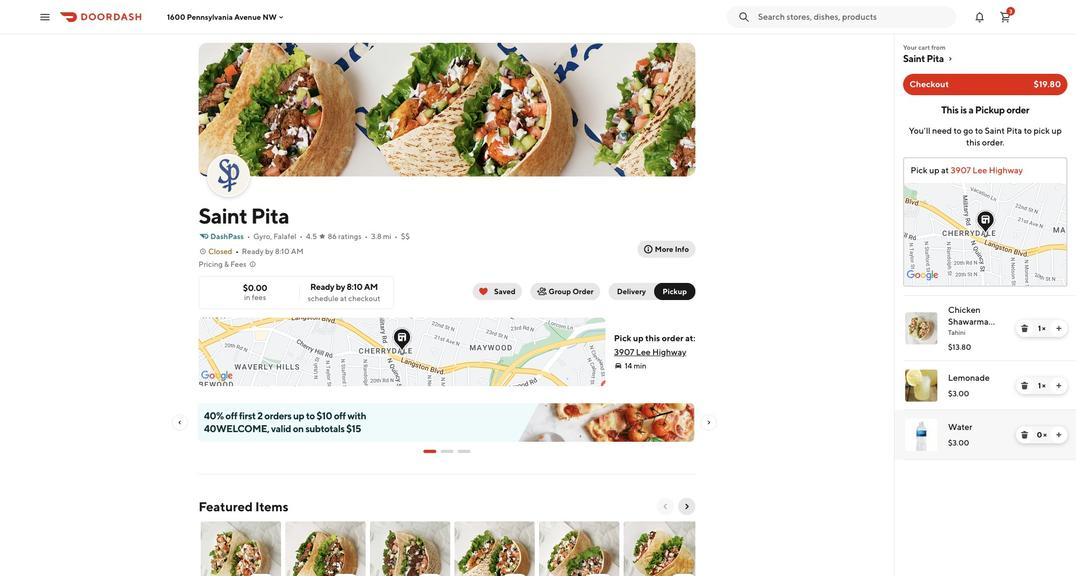 Task type: vqa. For each thing, say whether or not it's contained in the screenshot.
the bottom (23)
no



Task type: locate. For each thing, give the bounding box(es) containing it.
min
[[634, 362, 647, 371]]

2 horizontal spatial saint
[[985, 126, 1005, 136]]

pita inside "chicken shawarma pita"
[[949, 329, 964, 339]]

0 horizontal spatial highway
[[653, 348, 687, 358]]

0 vertical spatial by
[[265, 247, 274, 256]]

0 horizontal spatial 3907
[[614, 348, 635, 358]]

items
[[255, 500, 289, 515]]

1 1 × from the top
[[1039, 325, 1046, 333]]

am
[[291, 247, 304, 256], [364, 282, 378, 292]]

mi
[[383, 232, 392, 241]]

1 vertical spatial pickup
[[663, 288, 687, 296]]

1 horizontal spatial 3907
[[951, 166, 971, 176]]

0 vertical spatial 3907 lee highway link
[[949, 166, 1024, 176]]

this down go
[[967, 138, 981, 148]]

1 horizontal spatial add item to cart image
[[338, 575, 353, 577]]

0 horizontal spatial pickup
[[663, 288, 687, 296]]

lemonade
[[949, 373, 990, 384]]

to left go
[[954, 126, 962, 136]]

saint up dashpass
[[199, 204, 247, 229]]

cart
[[919, 43, 931, 51]]

0 vertical spatial ×
[[1043, 325, 1046, 333]]

2 add item to cart image from the left
[[507, 575, 522, 577]]

1 × for chicken shawarma pita
[[1039, 325, 1046, 333]]

nw
[[263, 13, 277, 21]]

1 vertical spatial remove item from cart image
[[1021, 382, 1029, 390]]

add item to cart image
[[254, 575, 268, 577], [338, 575, 353, 577]]

at inside the ready by 8:10 am schedule at checkout
[[340, 295, 347, 303]]

pricing & fees
[[199, 260, 247, 269]]

map region
[[779, 59, 1077, 333], [195, 314, 607, 451]]

• ready by 8:10 am
[[236, 247, 304, 256]]

pita left pick
[[1007, 126, 1023, 136]]

featured items
[[199, 500, 289, 515]]

up up min
[[633, 334, 644, 344]]

0 horizontal spatial off
[[226, 411, 237, 422]]

ready inside the ready by 8:10 am schedule at checkout
[[310, 282, 334, 292]]

1 vertical spatial $3.00
[[949, 439, 970, 448]]

highway down 'at:'
[[653, 348, 687, 358]]

order up the you'll need to go to saint pita to pick up this order.
[[1007, 104, 1030, 116]]

next button of carousel image
[[683, 503, 691, 512]]

2
[[258, 411, 263, 422]]

lee down order.
[[973, 166, 988, 176]]

14 min
[[625, 362, 647, 371]]

0 horizontal spatial powered by google image
[[201, 371, 233, 382]]

list containing chicken shawarma pita
[[895, 296, 1077, 461]]

powered by google image
[[907, 270, 939, 281], [201, 371, 233, 382]]

1 horizontal spatial this
[[967, 138, 981, 148]]

remove item from cart image
[[1021, 325, 1029, 333], [1021, 382, 1029, 390]]

0 vertical spatial lee
[[973, 166, 988, 176]]

saint up order.
[[985, 126, 1005, 136]]

3907 lee highway link down order.
[[949, 166, 1024, 176]]

chicken shawarma pita image
[[906, 313, 938, 345], [201, 522, 281, 577]]

order methods option group
[[609, 283, 696, 300]]

3907 up the 14
[[614, 348, 635, 358]]

saint pita link
[[904, 52, 1068, 65]]

your
[[904, 43, 917, 51]]

pennsylvania
[[187, 13, 233, 21]]

checkout
[[348, 295, 380, 303]]

schedule
[[308, 295, 339, 303]]

2 vertical spatial ×
[[1044, 431, 1047, 440]]

saved
[[494, 288, 516, 296]]

to left $10
[[306, 411, 315, 422]]

1 × for lemonade
[[1039, 382, 1046, 390]]

Delivery radio
[[609, 283, 661, 300]]

×
[[1043, 325, 1046, 333], [1043, 382, 1046, 390], [1044, 431, 1047, 440]]

1 vertical spatial highway
[[653, 348, 687, 358]]

ready up schedule
[[310, 282, 334, 292]]

0 vertical spatial 1
[[1039, 325, 1041, 333]]

2 remove item from cart image from the top
[[1021, 382, 1029, 390]]

pickup right a
[[976, 104, 1005, 116]]

3.8 mi • $$
[[371, 232, 410, 241]]

$10
[[317, 411, 332, 422]]

0 vertical spatial 1 ×
[[1039, 325, 1046, 333]]

off
[[226, 411, 237, 422], [334, 411, 346, 422]]

ready
[[242, 247, 264, 256], [310, 282, 334, 292]]

this
[[942, 104, 959, 116]]

1 remove item from cart image from the top
[[1021, 325, 1029, 333]]

14
[[625, 362, 632, 371]]

1 horizontal spatial at
[[942, 166, 949, 176]]

map region for right the powered by google image
[[779, 59, 1077, 333]]

pick for pick up this order at: 3907 lee highway
[[614, 334, 632, 344]]

2 add one to cart image from the top
[[1055, 431, 1064, 440]]

1 vertical spatial add one to cart image
[[1055, 431, 1064, 440]]

pita up "$13.80"
[[949, 329, 964, 339]]

1 vertical spatial 1
[[1039, 382, 1041, 390]]

am down falafel
[[291, 247, 304, 256]]

1 horizontal spatial saint
[[904, 53, 925, 64]]

0 horizontal spatial lee
[[636, 348, 651, 358]]

1 vertical spatial at
[[340, 295, 347, 303]]

1 vertical spatial 1 ×
[[1039, 382, 1046, 390]]

highway
[[989, 166, 1024, 176], [653, 348, 687, 358]]

saint pita image
[[199, 43, 696, 177], [208, 155, 249, 196]]

pita inside the you'll need to go to saint pita to pick up this order.
[[1007, 126, 1023, 136]]

1 for chicken shawarma pita
[[1039, 325, 1041, 333]]

1 add item to cart image from the left
[[254, 575, 268, 577]]

pick up this order at: 3907 lee highway
[[614, 334, 696, 358]]

0 vertical spatial order
[[1007, 104, 1030, 116]]

0 vertical spatial pick
[[911, 166, 928, 176]]

1 horizontal spatial 8:10
[[347, 282, 363, 292]]

chicken gyro pita image
[[455, 522, 535, 577]]

at down need
[[942, 166, 949, 176]]

3907 lee highway link for pick up at
[[949, 166, 1024, 176]]

more info button
[[638, 241, 696, 258]]

pickup
[[976, 104, 1005, 116], [663, 288, 687, 296]]

8:10
[[275, 247, 290, 256], [347, 282, 363, 292]]

1 vertical spatial pick
[[614, 334, 632, 344]]

by
[[265, 247, 274, 256], [336, 282, 345, 292]]

0 vertical spatial $3.00
[[949, 390, 970, 399]]

3907
[[951, 166, 971, 176], [614, 348, 635, 358]]

by down gyro, falafel
[[265, 247, 274, 256]]

1 horizontal spatial map region
[[779, 59, 1077, 333]]

8:10 up checkout
[[347, 282, 363, 292]]

1 horizontal spatial lee
[[973, 166, 988, 176]]

0 horizontal spatial saint
[[199, 204, 247, 229]]

0 horizontal spatial add item to cart image
[[254, 575, 268, 577]]

1 horizontal spatial 3907 lee highway link
[[949, 166, 1024, 176]]

this up min
[[646, 334, 660, 344]]

chicken shawarma pita image down featured items
[[201, 522, 281, 577]]

up inside 40% off first 2 orders up to $10 off with 40welcome, valid on subtotals $15
[[293, 411, 304, 422]]

0 vertical spatial add one to cart image
[[1055, 325, 1064, 333]]

4.5
[[306, 232, 317, 241]]

1 horizontal spatial ready
[[310, 282, 334, 292]]

remove one from cart image
[[1021, 431, 1029, 440]]

up right pick
[[1052, 126, 1062, 136]]

0 horizontal spatial order
[[662, 334, 684, 344]]

$3.00 for water
[[949, 439, 970, 448]]

1 horizontal spatial order
[[1007, 104, 1030, 116]]

1
[[1039, 325, 1041, 333], [1039, 382, 1041, 390]]

3.8
[[371, 232, 382, 241]]

add item to cart image for the bottom "chicken shawarma pita" image
[[254, 575, 268, 577]]

lee inside the pick up this order at: 3907 lee highway
[[636, 348, 651, 358]]

1 horizontal spatial pickup
[[976, 104, 1005, 116]]

pick up at 3907 lee highway
[[911, 166, 1024, 176]]

notification bell image
[[974, 10, 987, 23]]

1 horizontal spatial pick
[[911, 166, 928, 176]]

lee up min
[[636, 348, 651, 358]]

with
[[348, 411, 366, 422]]

2 add item to cart image from the left
[[338, 575, 353, 577]]

remove item from cart image for chicken shawarma pita
[[1021, 325, 1029, 333]]

$3.00
[[949, 390, 970, 399], [949, 439, 970, 448]]

3907 lee highway link
[[949, 166, 1024, 176], [614, 348, 687, 358]]

add item to cart image for chicken gyro pita image at bottom
[[507, 575, 522, 577]]

0 horizontal spatial by
[[265, 247, 274, 256]]

first
[[239, 411, 256, 422]]

0 vertical spatial 8:10
[[275, 247, 290, 256]]

ready down gyro,
[[242, 247, 264, 256]]

add item to cart image for the "beef & lamb gyro pita" image in the left bottom of the page
[[338, 575, 353, 577]]

0 vertical spatial powered by google image
[[907, 270, 939, 281]]

0 horizontal spatial 8:10
[[275, 247, 290, 256]]

2 1 from the top
[[1039, 382, 1041, 390]]

select promotional banner element
[[424, 442, 471, 462]]

pita up gyro, falafel
[[251, 204, 289, 229]]

0 vertical spatial remove item from cart image
[[1021, 325, 1029, 333]]

in
[[244, 294, 250, 302]]

0 vertical spatial this
[[967, 138, 981, 148]]

pickup right delivery option
[[663, 288, 687, 296]]

order left 'at:'
[[662, 334, 684, 344]]

highway down order.
[[989, 166, 1024, 176]]

go
[[964, 126, 974, 136]]

4 add item to cart image from the left
[[677, 575, 691, 577]]

0 horizontal spatial this
[[646, 334, 660, 344]]

dashpass •
[[211, 232, 250, 241]]

2 $3.00 from the top
[[949, 439, 970, 448]]

1 vertical spatial ×
[[1043, 382, 1046, 390]]

add one to cart image
[[1055, 325, 1064, 333], [1055, 431, 1064, 440]]

3907 down go
[[951, 166, 971, 176]]

$0.00
[[243, 283, 267, 294]]

2 off from the left
[[334, 411, 346, 422]]

1 vertical spatial 3907
[[614, 348, 635, 358]]

0 horizontal spatial at
[[340, 295, 347, 303]]

pick up the 14
[[614, 334, 632, 344]]

0 vertical spatial saint pita
[[904, 53, 944, 64]]

ready by 8:10 am schedule at checkout
[[308, 282, 380, 303]]

$3.00 down lemonade
[[949, 390, 970, 399]]

1 1 from the top
[[1039, 325, 1041, 333]]

list
[[895, 296, 1077, 461]]

0 horizontal spatial map region
[[195, 314, 607, 451]]

1 horizontal spatial highway
[[989, 166, 1024, 176]]

off right $10
[[334, 411, 346, 422]]

fees
[[252, 294, 266, 302]]

saint pita up the dashpass •
[[199, 204, 289, 229]]

up
[[1052, 126, 1062, 136], [930, 166, 940, 176], [633, 334, 644, 344], [293, 411, 304, 422]]

1 horizontal spatial chicken shawarma pita image
[[906, 313, 938, 345]]

$$
[[401, 232, 410, 241]]

0 horizontal spatial am
[[291, 247, 304, 256]]

lee
[[973, 166, 988, 176], [636, 348, 651, 358]]

1 horizontal spatial off
[[334, 411, 346, 422]]

up inside the you'll need to go to saint pita to pick up this order.
[[1052, 126, 1062, 136]]

1 vertical spatial 3907 lee highway link
[[614, 348, 687, 358]]

at right schedule
[[340, 295, 347, 303]]

gyro,
[[253, 232, 272, 241]]

group order button
[[531, 283, 600, 300]]

by inside the ready by 8:10 am schedule at checkout
[[336, 282, 345, 292]]

1 vertical spatial saint
[[985, 126, 1005, 136]]

8:10 down falafel
[[275, 247, 290, 256]]

1 vertical spatial 8:10
[[347, 282, 363, 292]]

0 horizontal spatial pick
[[614, 334, 632, 344]]

previous button of carousel image
[[661, 503, 670, 512]]

1 vertical spatial this
[[646, 334, 660, 344]]

× for lemonade
[[1043, 382, 1046, 390]]

1 $3.00 from the top
[[949, 390, 970, 399]]

up up on
[[293, 411, 304, 422]]

$3.00 down "water"
[[949, 439, 970, 448]]

saint pita
[[904, 53, 944, 64], [199, 204, 289, 229]]

× for chicken shawarma pita
[[1043, 325, 1046, 333]]

1 vertical spatial order
[[662, 334, 684, 344]]

• left gyro,
[[247, 232, 250, 241]]

off up 40welcome,
[[226, 411, 237, 422]]

add item to cart image
[[423, 575, 438, 577], [507, 575, 522, 577], [592, 575, 607, 577], [677, 575, 691, 577]]

by up schedule
[[336, 282, 345, 292]]

open menu image
[[39, 10, 51, 23]]

1 add item to cart image from the left
[[423, 575, 438, 577]]

2 1 × from the top
[[1039, 382, 1046, 390]]

pick down you'll
[[911, 166, 928, 176]]

0 vertical spatial ready
[[242, 247, 264, 256]]

0 vertical spatial 3907
[[951, 166, 971, 176]]

1 vertical spatial saint pita
[[199, 204, 289, 229]]

1 horizontal spatial by
[[336, 282, 345, 292]]

1 vertical spatial ready
[[310, 282, 334, 292]]

to
[[954, 126, 962, 136], [976, 126, 984, 136], [1024, 126, 1032, 136], [306, 411, 315, 422]]

1 horizontal spatial am
[[364, 282, 378, 292]]

saint down your at the top right
[[904, 53, 925, 64]]

3 add item to cart image from the left
[[592, 575, 607, 577]]

1 vertical spatial by
[[336, 282, 345, 292]]

1 vertical spatial lee
[[636, 348, 651, 358]]

0 vertical spatial highway
[[989, 166, 1024, 176]]

1 vertical spatial am
[[364, 282, 378, 292]]

saint pita down 'cart'
[[904, 53, 944, 64]]

1600 pennsylvania avenue nw
[[167, 13, 277, 21]]

avenue
[[234, 13, 261, 21]]

$15
[[346, 424, 361, 435]]

•
[[247, 232, 250, 241], [300, 232, 303, 241], [365, 232, 368, 241], [395, 232, 398, 241], [236, 247, 239, 256]]

1 add one to cart image from the top
[[1055, 325, 1064, 333]]

at
[[942, 166, 949, 176], [340, 295, 347, 303]]

1 horizontal spatial saint pita
[[904, 53, 944, 64]]

pick inside the pick up this order at: 3907 lee highway
[[614, 334, 632, 344]]

Store search: begin typing to search for stores available on DoorDash text field
[[758, 11, 950, 23]]

0 horizontal spatial 3907 lee highway link
[[614, 348, 687, 358]]

86
[[328, 232, 337, 241]]

1 ×
[[1039, 325, 1046, 333], [1039, 382, 1046, 390]]

0 horizontal spatial chicken shawarma pita image
[[201, 522, 281, 577]]

pita
[[927, 53, 944, 64], [1007, 126, 1023, 136], [251, 204, 289, 229], [949, 329, 964, 339]]

am up checkout
[[364, 282, 378, 292]]

chicken shawarma pita image left tahini
[[906, 313, 938, 345]]

3907 lee highway link up min
[[614, 348, 687, 358]]

chicken
[[949, 305, 981, 315]]

to inside 40% off first 2 orders up to $10 off with 40welcome, valid on subtotals $15
[[306, 411, 315, 422]]

3907 lee highway link for pick up this order at:
[[614, 348, 687, 358]]

2 vertical spatial saint
[[199, 204, 247, 229]]

0 vertical spatial saint
[[904, 53, 925, 64]]

pick
[[1034, 126, 1050, 136]]



Task type: describe. For each thing, give the bounding box(es) containing it.
to left pick
[[1024, 126, 1032, 136]]

saved button
[[473, 283, 522, 300]]

a
[[969, 104, 974, 116]]

0 vertical spatial pickup
[[976, 104, 1005, 116]]

&
[[224, 260, 229, 269]]

40welcome,
[[204, 424, 269, 435]]

featured
[[199, 500, 253, 515]]

add one to cart image
[[1055, 382, 1064, 390]]

more info
[[655, 245, 689, 254]]

• left 3.8
[[365, 232, 368, 241]]

checkout
[[910, 79, 949, 89]]

group order
[[549, 288, 594, 296]]

more
[[655, 245, 674, 254]]

group
[[549, 288, 571, 296]]

this inside the pick up this order at: 3907 lee highway
[[646, 334, 660, 344]]

highway inside the pick up this order at: 3907 lee highway
[[653, 348, 687, 358]]

info
[[675, 245, 689, 254]]

am inside the ready by 8:10 am schedule at checkout
[[364, 282, 378, 292]]

pricing
[[199, 260, 223, 269]]

8:10 inside the ready by 8:10 am schedule at checkout
[[347, 282, 363, 292]]

pita down from
[[927, 53, 944, 64]]

gyro, falafel
[[253, 232, 297, 241]]

pricing & fees button
[[199, 259, 257, 270]]

falafel pita image
[[370, 522, 450, 577]]

you'll
[[909, 126, 931, 136]]

chicken kabob pita image
[[539, 522, 620, 577]]

delivery
[[617, 288, 646, 296]]

falafel
[[274, 232, 297, 241]]

lemonade image
[[906, 370, 938, 402]]

featured items heading
[[199, 499, 289, 516]]

order.
[[983, 138, 1005, 148]]

from
[[932, 43, 946, 51]]

Pickup radio
[[654, 283, 696, 300]]

0 vertical spatial chicken shawarma pita image
[[906, 313, 938, 345]]

• right mi
[[395, 232, 398, 241]]

water image
[[906, 419, 938, 452]]

0 ×
[[1037, 431, 1047, 440]]

0 horizontal spatial ready
[[242, 247, 264, 256]]

1 horizontal spatial powered by google image
[[907, 270, 939, 281]]

0 vertical spatial at
[[942, 166, 949, 176]]

map region for bottom the powered by google image
[[195, 314, 607, 451]]

beef shawarma pita image
[[624, 522, 704, 577]]

$3.00 for lemonade
[[949, 390, 970, 399]]

closed
[[208, 247, 232, 256]]

valid
[[271, 424, 291, 435]]

1 vertical spatial powered by google image
[[201, 371, 233, 382]]

subtotals
[[306, 424, 345, 435]]

1 off from the left
[[226, 411, 237, 422]]

you'll need to go to saint pita to pick up this order.
[[909, 126, 1062, 148]]

orders
[[265, 411, 292, 422]]

1600 pennsylvania avenue nw button
[[167, 13, 285, 21]]

add item to cart image for chicken kabob pita image
[[592, 575, 607, 577]]

$0.00 in fees
[[243, 283, 267, 302]]

86 ratings •
[[328, 232, 368, 241]]

40% off first 2 orders up to $10 off with 40welcome, valid on subtotals $15
[[204, 411, 366, 435]]

up inside the pick up this order at: 3907 lee highway
[[633, 334, 644, 344]]

$13.80
[[949, 343, 972, 352]]

0 horizontal spatial saint pita
[[199, 204, 289, 229]]

ratings
[[338, 232, 362, 241]]

0
[[1037, 431, 1042, 440]]

water
[[949, 423, 973, 433]]

0 vertical spatial am
[[291, 247, 304, 256]]

• left 4.5
[[300, 232, 303, 241]]

fees
[[231, 260, 247, 269]]

this inside the you'll need to go to saint pita to pick up this order.
[[967, 138, 981, 148]]

is
[[961, 104, 967, 116]]

40%
[[204, 411, 224, 422]]

1 for lemonade
[[1039, 382, 1041, 390]]

$19.80
[[1034, 79, 1062, 89]]

add one to cart image for 0 ×
[[1055, 431, 1064, 440]]

dashpass
[[211, 232, 244, 241]]

to right go
[[976, 126, 984, 136]]

add item to cart image for falafel pita image
[[423, 575, 438, 577]]

3 button
[[995, 6, 1017, 28]]

add one to cart image for 1 ×
[[1055, 325, 1064, 333]]

need
[[933, 126, 952, 136]]

3907 inside the pick up this order at: 3907 lee highway
[[614, 348, 635, 358]]

tahini
[[949, 329, 966, 337]]

pickup inside option
[[663, 288, 687, 296]]

saint inside the you'll need to go to saint pita to pick up this order.
[[985, 126, 1005, 136]]

1 vertical spatial chicken shawarma pita image
[[201, 522, 281, 577]]

3
[[1010, 8, 1013, 14]]

chicken shawarma pita
[[949, 305, 989, 339]]

this is a pickup order
[[942, 104, 1030, 116]]

order inside the pick up this order at: 3907 lee highway
[[662, 334, 684, 344]]

pick for pick up at 3907 lee highway
[[911, 166, 928, 176]]

your cart from
[[904, 43, 946, 51]]

1600
[[167, 13, 185, 21]]

remove item from cart image for lemonade
[[1021, 382, 1029, 390]]

up down need
[[930, 166, 940, 176]]

at:
[[686, 334, 696, 344]]

3 items, open order cart image
[[999, 10, 1012, 23]]

• up 'fees' on the left of page
[[236, 247, 239, 256]]

on
[[293, 424, 304, 435]]

add item to cart image for beef shawarma pita image
[[677, 575, 691, 577]]

beef & lamb gyro pita image
[[285, 522, 366, 577]]

shawarma
[[949, 317, 989, 327]]

order
[[573, 288, 594, 296]]



